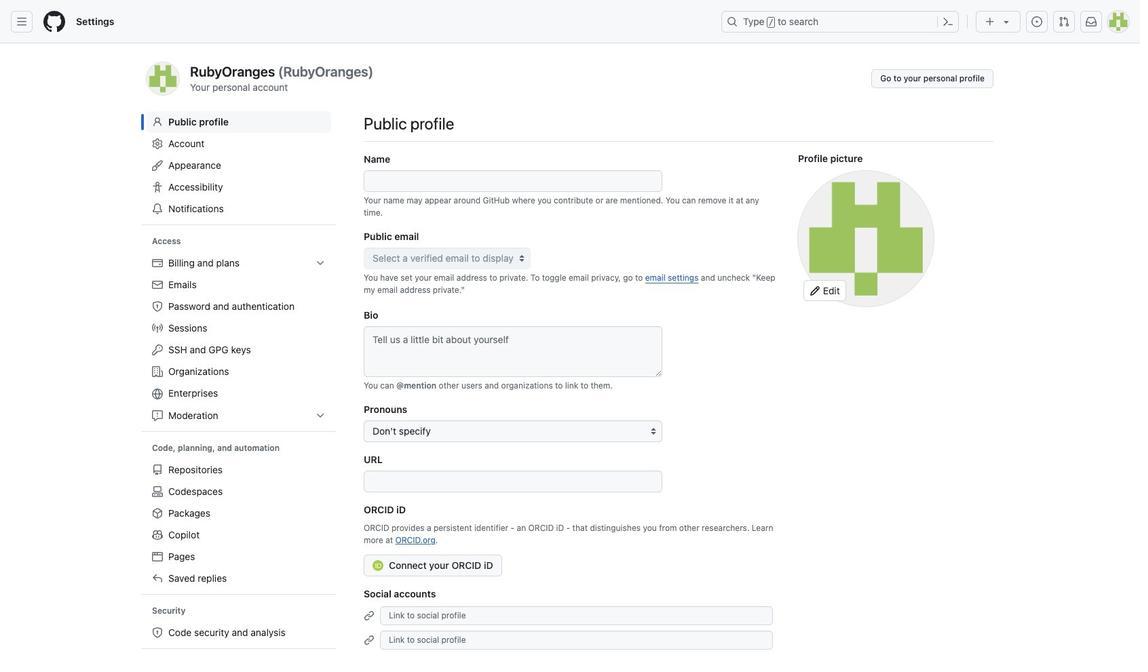Task type: describe. For each thing, give the bounding box(es) containing it.
copilot image
[[152, 530, 163, 541]]

paintbrush image
[[152, 160, 163, 171]]

gear image
[[152, 138, 163, 149]]

@rubyoranges image
[[798, 171, 934, 307]]

2 list from the top
[[147, 460, 331, 590]]

repo image
[[152, 465, 163, 476]]

shield lock image
[[152, 628, 163, 639]]

reply image
[[152, 574, 163, 585]]

notifications image
[[1086, 16, 1097, 27]]

social account image for first link to social profile "text box" from the bottom of the page
[[364, 636, 375, 647]]

shield lock image
[[152, 301, 163, 312]]

command palette image
[[943, 16, 954, 27]]

2 link to social profile text field from the top
[[380, 631, 773, 650]]

codespaces image
[[152, 487, 163, 498]]

issue opened image
[[1032, 16, 1043, 27]]

triangle down image
[[1001, 16, 1012, 27]]

git pull request image
[[1059, 16, 1070, 27]]

@rubyoranges image
[[147, 62, 179, 95]]

homepage image
[[43, 11, 65, 33]]

person image
[[152, 117, 163, 128]]

accessibility image
[[152, 182, 163, 193]]



Task type: vqa. For each thing, say whether or not it's contained in the screenshot.
Copilot icon
yes



Task type: locate. For each thing, give the bounding box(es) containing it.
plus image
[[985, 16, 996, 27]]

broadcast image
[[152, 323, 163, 334]]

0 vertical spatial link to social profile text field
[[380, 607, 773, 626]]

globe image
[[152, 389, 163, 400]]

None text field
[[364, 170, 663, 192], [364, 471, 663, 493], [364, 170, 663, 192], [364, 471, 663, 493]]

package image
[[152, 508, 163, 519]]

browser image
[[152, 552, 163, 563]]

Link to social profile text field
[[380, 607, 773, 626], [380, 631, 773, 650]]

3 list from the top
[[147, 623, 331, 644]]

organization image
[[152, 367, 163, 377]]

1 vertical spatial link to social profile text field
[[380, 631, 773, 650]]

1 list from the top
[[147, 253, 331, 427]]

0 vertical spatial list
[[147, 253, 331, 427]]

2 social account image from the top
[[364, 636, 375, 647]]

key image
[[152, 345, 163, 356]]

social account image
[[364, 611, 375, 622], [364, 636, 375, 647]]

pencil image
[[810, 286, 821, 297]]

0 vertical spatial social account image
[[364, 611, 375, 622]]

1 social account image from the top
[[364, 611, 375, 622]]

1 vertical spatial social account image
[[364, 636, 375, 647]]

mail image
[[152, 280, 163, 291]]

list
[[147, 253, 331, 427], [147, 460, 331, 590], [147, 623, 331, 644]]

Tell us a little bit about yourself text field
[[364, 327, 663, 377]]

bell image
[[152, 204, 163, 215]]

2 vertical spatial list
[[147, 623, 331, 644]]

1 vertical spatial list
[[147, 460, 331, 590]]

social account image for first link to social profile "text box" from the top
[[364, 611, 375, 622]]

1 link to social profile text field from the top
[[380, 607, 773, 626]]



